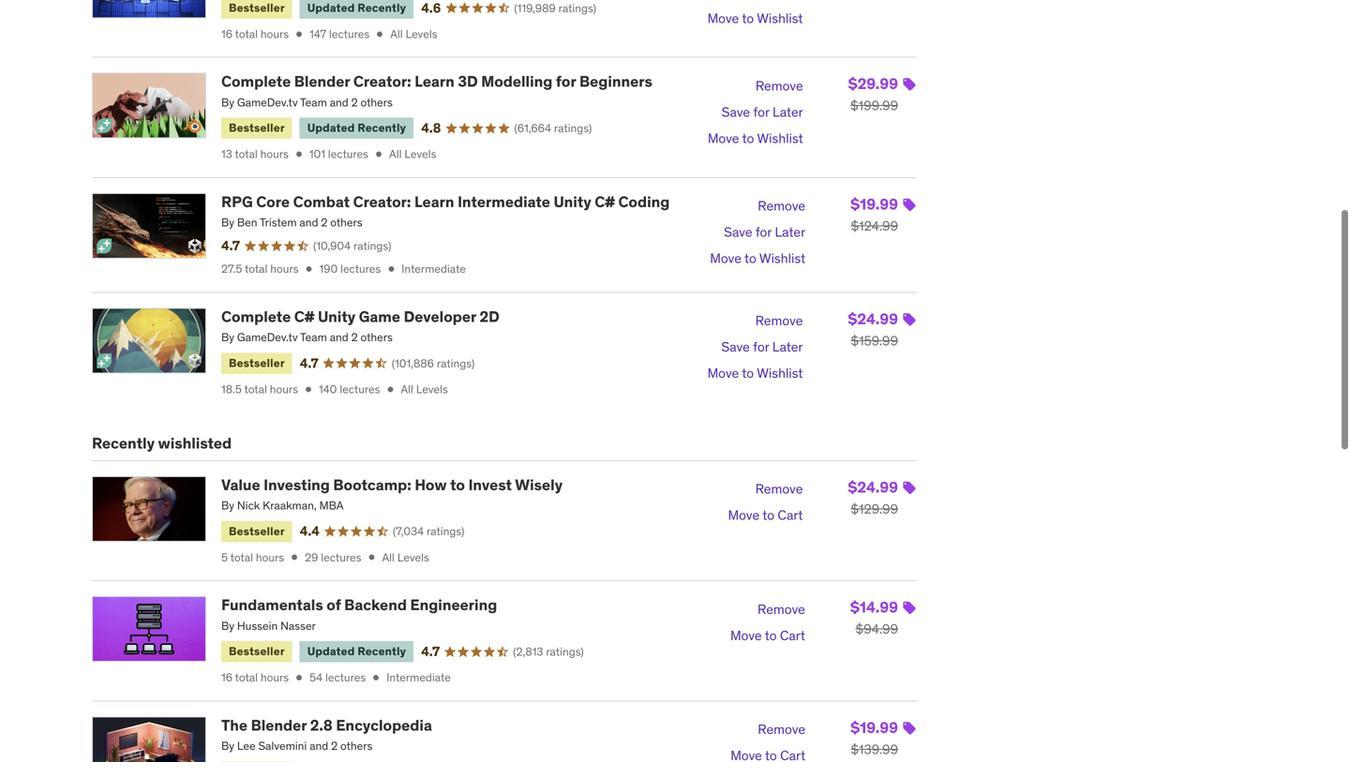 Task type: locate. For each thing, give the bounding box(es) containing it.
16 up the
[[221, 671, 233, 685]]

2 updated from the top
[[307, 121, 355, 135]]

cart left '$129.99'
[[778, 507, 803, 524]]

1 vertical spatial learn
[[415, 192, 454, 211]]

all for how
[[382, 550, 395, 565]]

coupon icon image right $19.99 $124.99
[[902, 197, 917, 212]]

total right 18.5
[[244, 382, 267, 397]]

others down encyclopedia
[[341, 739, 373, 754]]

5 bestseller from the top
[[229, 644, 285, 659]]

move to wishlist button for middle save for later button
[[710, 246, 806, 272]]

complete inside complete c# unity game developer 2d by gamedev.tv team and 2 others
[[221, 307, 291, 326]]

fundamentals
[[221, 596, 323, 615]]

ben
[[237, 215, 257, 230]]

6 coupon icon image from the top
[[902, 721, 917, 736]]

0 vertical spatial complete
[[221, 72, 291, 91]]

1 team from the top
[[300, 95, 327, 110]]

1 vertical spatial updated recently
[[307, 121, 406, 135]]

3 coupon icon image from the top
[[902, 312, 917, 327]]

ratings) inside 7,034 ratings element
[[427, 525, 465, 539]]

4.7 down engineering
[[421, 643, 440, 660]]

1 vertical spatial gamedev.tv
[[237, 330, 298, 345]]

0 horizontal spatial 4.7
[[221, 237, 240, 254]]

1 vertical spatial remove save for later move to wishlist
[[710, 198, 806, 267]]

complete up 13 total hours
[[221, 72, 291, 91]]

1 vertical spatial creator:
[[353, 192, 411, 211]]

others inside rpg core combat creator: learn intermediate unity c# coding by ben tristem and 2 others
[[330, 215, 363, 230]]

levels down (7,034
[[398, 550, 430, 565]]

xxsmall image right 190 lectures
[[385, 263, 398, 276]]

xxsmall image right 147 lectures
[[374, 28, 387, 41]]

1 vertical spatial cart
[[780, 627, 806, 644]]

blender up the salvemini
[[251, 716, 307, 735]]

6 by from the top
[[221, 739, 234, 754]]

wishlisted
[[158, 434, 232, 453]]

$19.99 for $19.99 $139.99
[[851, 718, 899, 738]]

others inside complete c# unity game developer 2d by gamedev.tv team and 2 others
[[361, 330, 393, 345]]

lectures right the 147
[[329, 27, 370, 41]]

all right 147 lectures
[[390, 27, 403, 41]]

1 by from the top
[[221, 95, 234, 110]]

updated recently up 54 lectures
[[307, 644, 406, 659]]

updated recently up 147 lectures
[[307, 1, 406, 15]]

1 horizontal spatial 4.7
[[300, 355, 319, 372]]

updated up 54 lectures
[[307, 644, 355, 659]]

1 gamedev.tv from the top
[[237, 95, 298, 110]]

and inside rpg core combat creator: learn intermediate unity c# coding by ben tristem and 2 others
[[300, 215, 318, 230]]

cart left $14.99 $94.99 on the bottom of the page
[[780, 627, 806, 644]]

blender inside complete blender creator: learn 3d modelling for beginners by gamedev.tv team and 2 others
[[294, 72, 350, 91]]

2 coupon icon image from the top
[[902, 197, 917, 212]]

ratings) inside 10,904 ratings element
[[354, 239, 392, 253]]

0 vertical spatial later
[[773, 104, 804, 120]]

updated recently
[[307, 1, 406, 15], [307, 121, 406, 135], [307, 644, 406, 659]]

0 vertical spatial updated recently
[[307, 1, 406, 15]]

move to cart button for $14.99
[[731, 623, 806, 649]]

all levels down (7,034
[[382, 550, 430, 565]]

all
[[390, 27, 403, 41], [389, 147, 402, 161], [401, 382, 414, 397], [382, 550, 395, 565]]

xxsmall image for 101 lectures
[[293, 148, 306, 161]]

wishlist
[[757, 10, 803, 26], [757, 130, 804, 147], [760, 250, 806, 267], [757, 365, 803, 382]]

levels down 4.8
[[405, 147, 437, 161]]

16 total hours
[[221, 27, 289, 41], [221, 671, 289, 685]]

1 updated recently from the top
[[307, 1, 406, 15]]

all right 101 lectures
[[389, 147, 402, 161]]

1 vertical spatial later
[[775, 224, 806, 241]]

5 coupon icon image from the top
[[902, 601, 917, 616]]

54 lectures
[[310, 671, 366, 685]]

recently
[[358, 1, 406, 15], [358, 121, 406, 135], [92, 434, 155, 453], [358, 644, 406, 659]]

the
[[221, 716, 248, 735]]

4 bestseller from the top
[[229, 524, 285, 539]]

(101,886 ratings)
[[392, 356, 475, 371]]

to inside value investing bootcamp: how to invest wisely by nick kraakman, mba
[[450, 475, 465, 495]]

0 horizontal spatial c#
[[294, 307, 315, 326]]

1 updated from the top
[[307, 1, 355, 15]]

2 horizontal spatial 4.7
[[421, 643, 440, 660]]

remove
[[756, 77, 804, 94], [758, 198, 806, 214], [756, 313, 803, 329], [756, 481, 803, 498], [758, 601, 806, 618], [758, 721, 806, 738]]

0 vertical spatial 16 total hours
[[221, 27, 289, 41]]

5
[[221, 550, 228, 565]]

unity inside rpg core combat creator: learn intermediate unity c# coding by ben tristem and 2 others
[[554, 192, 592, 211]]

2 bestseller from the top
[[229, 121, 285, 135]]

fundamentals of backend engineering link
[[221, 596, 497, 615]]

total right 13
[[235, 147, 258, 161]]

2 vertical spatial later
[[773, 339, 803, 356]]

1 vertical spatial 16
[[221, 671, 233, 685]]

remove save for later move to wishlist for $29.99
[[708, 77, 804, 147]]

and
[[330, 95, 349, 110], [300, 215, 318, 230], [330, 330, 349, 345], [310, 739, 329, 754]]

learn inside rpg core combat creator: learn intermediate unity c# coding by ben tristem and 2 others
[[415, 192, 454, 211]]

ratings) inside 2,813 ratings element
[[546, 645, 584, 659]]

ratings) inside 101,886 ratings element
[[437, 356, 475, 371]]

0 horizontal spatial unity
[[318, 307, 356, 326]]

others inside the blender 2.8 encyclopedia by lee salvemini and 2 others
[[341, 739, 373, 754]]

unity left game
[[318, 307, 356, 326]]

$19.99 up $139.99
[[851, 718, 899, 738]]

lectures right 101
[[328, 147, 369, 161]]

2 $19.99 from the top
[[851, 718, 899, 738]]

updated
[[307, 1, 355, 15], [307, 121, 355, 135], [307, 644, 355, 659]]

3 updated from the top
[[307, 644, 355, 659]]

intermediate down (61,664
[[458, 192, 551, 211]]

1 16 total hours from the top
[[221, 27, 289, 41]]

coupon icon image right $24.99 $129.99
[[902, 481, 917, 496]]

complete inside complete blender creator: learn 3d modelling for beginners by gamedev.tv team and 2 others
[[221, 72, 291, 91]]

3d
[[458, 72, 478, 91]]

move to wishlist button for save for later button associated with $24.99
[[708, 361, 803, 387]]

1 vertical spatial $24.99
[[848, 478, 899, 497]]

2 inside the blender 2.8 encyclopedia by lee salvemini and 2 others
[[331, 739, 338, 754]]

lectures for bootcamp:
[[321, 550, 362, 565]]

xxsmall image down the (101,886
[[384, 383, 397, 396]]

and inside complete blender creator: learn 3d modelling for beginners by gamedev.tv team and 2 others
[[330, 95, 349, 110]]

4.7 for complete
[[300, 355, 319, 372]]

xxsmall image for 140 lectures
[[384, 383, 397, 396]]

remove move to cart
[[728, 481, 803, 524], [731, 601, 806, 644]]

2 16 from the top
[[221, 671, 233, 685]]

updated recently up 101 lectures
[[307, 121, 406, 135]]

others up (10,904 ratings)
[[330, 215, 363, 230]]

2 creator: from the top
[[353, 192, 411, 211]]

lectures right 54
[[325, 671, 366, 685]]

0 vertical spatial save
[[722, 104, 751, 120]]

4.7 up 27.5
[[221, 237, 240, 254]]

$159.99
[[851, 333, 899, 349]]

lectures for unity
[[340, 382, 380, 397]]

hours left "140"
[[270, 382, 298, 397]]

by left lee
[[221, 739, 234, 754]]

beginners
[[580, 72, 653, 91]]

xxsmall image for 54 lectures
[[293, 672, 306, 685]]

creator: down 147 lectures
[[354, 72, 412, 91]]

2 16 total hours from the top
[[221, 671, 289, 685]]

move to wishlist button
[[708, 5, 803, 31], [708, 125, 804, 152], [710, 246, 806, 272], [708, 361, 803, 387]]

1 vertical spatial blender
[[251, 716, 307, 735]]

by inside rpg core combat creator: learn intermediate unity c# coding by ben tristem and 2 others
[[221, 215, 234, 230]]

others down game
[[361, 330, 393, 345]]

cart for $24.99
[[778, 507, 803, 524]]

hours left 29
[[256, 550, 284, 565]]

1 bestseller from the top
[[229, 1, 285, 15]]

2 complete from the top
[[221, 307, 291, 326]]

intermediate up encyclopedia
[[387, 671, 451, 685]]

ratings) for complete blender creator: learn 3d modelling for beginners
[[554, 121, 592, 136]]

later for $24.99
[[773, 339, 803, 356]]

1 16 from the top
[[221, 27, 233, 41]]

1 vertical spatial c#
[[294, 307, 315, 326]]

0 vertical spatial learn
[[415, 72, 455, 91]]

xxsmall image
[[374, 28, 387, 41], [385, 263, 398, 276], [302, 383, 315, 396], [384, 383, 397, 396], [288, 551, 301, 564], [365, 551, 378, 564]]

move to cart button
[[728, 503, 803, 529], [731, 623, 806, 649]]

blender for creator:
[[294, 72, 350, 91]]

coupon icon image
[[902, 77, 917, 92], [902, 197, 917, 212], [902, 312, 917, 327], [902, 481, 917, 496], [902, 601, 917, 616], [902, 721, 917, 736]]

0 vertical spatial remove save for later move to wishlist
[[708, 77, 804, 147]]

core
[[256, 192, 290, 211]]

hours for c#
[[270, 382, 298, 397]]

save for later button
[[722, 99, 804, 125], [724, 219, 806, 246], [722, 334, 803, 361]]

by up 13
[[221, 95, 234, 110]]

team
[[300, 95, 327, 110], [300, 330, 327, 345]]

2d
[[480, 307, 500, 326]]

complete down the 27.5 total hours
[[221, 307, 291, 326]]

0 vertical spatial $19.99
[[851, 195, 899, 214]]

value
[[221, 475, 260, 495]]

learn down 4.8
[[415, 192, 454, 211]]

ratings) right (61,664
[[554, 121, 592, 136]]

team down complete c# unity game developer 2d link
[[300, 330, 327, 345]]

1 vertical spatial team
[[300, 330, 327, 345]]

$24.99 for value investing bootcamp: how to invest wisely
[[848, 478, 899, 497]]

2 down combat
[[321, 215, 328, 230]]

$24.99 up $159.99
[[848, 310, 899, 329]]

1 $24.99 from the top
[[848, 310, 899, 329]]

2 vertical spatial save
[[722, 339, 750, 356]]

by inside complete blender creator: learn 3d modelling for beginners by gamedev.tv team and 2 others
[[221, 95, 234, 110]]

blender inside the blender 2.8 encyclopedia by lee salvemini and 2 others
[[251, 716, 307, 735]]

intermediate up the developer
[[402, 262, 466, 276]]

0 vertical spatial unity
[[554, 192, 592, 211]]

5 total hours
[[221, 550, 284, 565]]

ratings) right (2,813
[[546, 645, 584, 659]]

fundamentals of backend engineering by hussein nasser
[[221, 596, 497, 633]]

(61,664
[[514, 121, 552, 136]]

xxsmall image left 29
[[288, 551, 301, 564]]

all levels for how
[[382, 550, 430, 565]]

0 vertical spatial team
[[300, 95, 327, 110]]

$19.99
[[851, 195, 899, 214], [851, 718, 899, 738]]

0 vertical spatial gamedev.tv
[[237, 95, 298, 110]]

0 vertical spatial save for later button
[[722, 99, 804, 125]]

2 $24.99 from the top
[[848, 478, 899, 497]]

16 for 54 lectures
[[221, 671, 233, 685]]

ratings) right (7,034
[[427, 525, 465, 539]]

blender
[[294, 72, 350, 91], [251, 716, 307, 735]]

ratings)
[[559, 1, 597, 15], [554, 121, 592, 136], [354, 239, 392, 253], [437, 356, 475, 371], [427, 525, 465, 539], [546, 645, 584, 659]]

(101,886
[[392, 356, 434, 371]]

all for learn
[[389, 147, 402, 161]]

creator: inside rpg core combat creator: learn intermediate unity c# coding by ben tristem and 2 others
[[353, 192, 411, 211]]

0 vertical spatial 16
[[221, 27, 233, 41]]

lee
[[237, 739, 256, 754]]

0 vertical spatial updated
[[307, 1, 355, 15]]

hours left 54
[[261, 671, 289, 685]]

$24.99 up '$129.99'
[[848, 478, 899, 497]]

hours
[[261, 27, 289, 41], [260, 147, 289, 161], [270, 262, 299, 276], [270, 382, 298, 397], [256, 550, 284, 565], [261, 671, 289, 685]]

ratings) inside 61,664 ratings element
[[554, 121, 592, 136]]

c# down the 27.5 total hours
[[294, 307, 315, 326]]

2 gamedev.tv from the top
[[237, 330, 298, 345]]

1 horizontal spatial c#
[[595, 192, 615, 211]]

lectures right 29
[[321, 550, 362, 565]]

3 bestseller from the top
[[229, 356, 285, 371]]

others inside complete blender creator: learn 3d modelling for beginners by gamedev.tv team and 2 others
[[361, 95, 393, 110]]

by inside the fundamentals of backend engineering by hussein nasser
[[221, 619, 234, 633]]

1 coupon icon image from the top
[[902, 77, 917, 92]]

0 vertical spatial intermediate
[[458, 192, 551, 211]]

2 team from the top
[[300, 330, 327, 345]]

all levels for game
[[401, 382, 448, 397]]

c# left coding
[[595, 192, 615, 211]]

and up 101 lectures
[[330, 95, 349, 110]]

$14.99 $94.99
[[851, 598, 899, 638]]

xxsmall image for 190 lectures
[[302, 263, 316, 276]]

later left $159.99
[[773, 339, 803, 356]]

bestseller for complete blender creator: learn 3d modelling for beginners
[[229, 121, 285, 135]]

tristem
[[260, 215, 297, 230]]

xxsmall image for 29 lectures
[[365, 551, 378, 564]]

0 vertical spatial move to cart button
[[728, 503, 803, 529]]

all down (7,034
[[382, 550, 395, 565]]

$24.99
[[848, 310, 899, 329], [848, 478, 899, 497]]

total up the
[[235, 671, 258, 685]]

blender for 2.8
[[251, 716, 307, 735]]

xxsmall image left 101
[[293, 148, 306, 161]]

2
[[351, 95, 358, 110], [321, 215, 328, 230], [351, 330, 358, 345], [331, 739, 338, 754]]

1 complete from the top
[[221, 72, 291, 91]]

save for later button for $29.99
[[722, 99, 804, 125]]

updated for blender
[[307, 121, 355, 135]]

1 vertical spatial save for later button
[[724, 219, 806, 246]]

intermediate
[[458, 192, 551, 211], [402, 262, 466, 276], [387, 671, 451, 685]]

1 vertical spatial complete
[[221, 307, 291, 326]]

intermediate inside rpg core combat creator: learn intermediate unity c# coding by ben tristem and 2 others
[[458, 192, 551, 211]]

16 total hours down hussein
[[221, 671, 289, 685]]

101
[[309, 147, 325, 161]]

by
[[221, 95, 234, 110], [221, 215, 234, 230], [221, 330, 234, 345], [221, 499, 234, 513], [221, 619, 234, 633], [221, 739, 234, 754]]

and down combat
[[300, 215, 318, 230]]

xxsmall image left the 147
[[293, 28, 306, 41]]

2 vertical spatial updated
[[307, 644, 355, 659]]

xxsmall image left '190'
[[302, 263, 316, 276]]

how
[[415, 475, 447, 495]]

all levels down 4.8
[[389, 147, 437, 161]]

2,813 ratings element
[[513, 644, 584, 660]]

2 vertical spatial remove save for later move to wishlist
[[708, 313, 803, 382]]

1 vertical spatial remove move to cart
[[731, 601, 806, 644]]

2 updated recently from the top
[[307, 121, 406, 135]]

total for fundamentals of backend engineering
[[235, 671, 258, 685]]

coupon icon image right $24.99 $159.99
[[902, 312, 917, 327]]

later left $199.99 in the top right of the page
[[773, 104, 804, 120]]

1 vertical spatial unity
[[318, 307, 356, 326]]

xxsmall image right the 29 lectures
[[365, 551, 378, 564]]

coupon icon image right $14.99
[[902, 601, 917, 616]]

remove move to cart for $24.99
[[728, 481, 803, 524]]

others down the complete blender creator: learn 3d modelling for beginners link
[[361, 95, 393, 110]]

0 vertical spatial blender
[[294, 72, 350, 91]]

29
[[305, 550, 318, 565]]

16 left the 147
[[221, 27, 233, 41]]

1 vertical spatial intermediate
[[402, 262, 466, 276]]

move
[[708, 10, 739, 26], [708, 130, 740, 147], [710, 250, 742, 267], [708, 365, 739, 382], [728, 507, 760, 524], [731, 627, 762, 644]]

remove move to cart for $14.99
[[731, 601, 806, 644]]

save
[[722, 104, 751, 120], [724, 224, 753, 241], [722, 339, 750, 356]]

and down complete c# unity game developer 2d link
[[330, 330, 349, 345]]

2 down the blender 2.8 encyclopedia link
[[331, 739, 338, 754]]

remove button for fundamentals of backend engineering
[[758, 597, 806, 623]]

0 vertical spatial remove move to cart
[[728, 481, 803, 524]]

xxsmall image
[[293, 28, 306, 41], [293, 148, 306, 161], [372, 148, 386, 161], [302, 263, 316, 276], [293, 672, 306, 685], [370, 672, 383, 685]]

remove save for later move to wishlist
[[708, 77, 804, 147], [710, 198, 806, 267], [708, 313, 803, 382]]

all levels down 101,886 ratings element
[[401, 382, 448, 397]]

4 coupon icon image from the top
[[902, 481, 917, 496]]

save for $29.99
[[722, 104, 751, 120]]

xxsmall image left 54
[[293, 672, 306, 685]]

2 vertical spatial updated recently
[[307, 644, 406, 659]]

ratings) for complete c# unity game developer 2d
[[437, 356, 475, 371]]

2 up 101 lectures
[[351, 95, 358, 110]]

5 by from the top
[[221, 619, 234, 633]]

all down the (101,886
[[401, 382, 414, 397]]

4 by from the top
[[221, 499, 234, 513]]

3 by from the top
[[221, 330, 234, 345]]

3 updated recently from the top
[[307, 644, 406, 659]]

1 vertical spatial updated
[[307, 121, 355, 135]]

1 vertical spatial move to cart button
[[731, 623, 806, 649]]

0 vertical spatial $24.99
[[848, 310, 899, 329]]

gamedev.tv
[[237, 95, 298, 110], [237, 330, 298, 345]]

later left $124.99
[[775, 224, 806, 241]]

0 vertical spatial creator:
[[354, 72, 412, 91]]

total left the 147
[[235, 27, 258, 41]]

later
[[773, 104, 804, 120], [775, 224, 806, 241], [773, 339, 803, 356]]

2 vertical spatial 4.7
[[421, 643, 440, 660]]

complete
[[221, 72, 291, 91], [221, 307, 291, 326]]

ratings) right (119,989
[[559, 1, 597, 15]]

coupon icon image right the $19.99 $139.99
[[902, 721, 917, 736]]

2 by from the top
[[221, 215, 234, 230]]

2 vertical spatial save for later button
[[722, 334, 803, 361]]

gamedev.tv inside complete c# unity game developer 2d by gamedev.tv team and 2 others
[[237, 330, 298, 345]]

$19.99 for $19.99 $124.99
[[851, 195, 899, 214]]

complete for complete c# unity game developer 2d
[[221, 307, 291, 326]]

complete blender creator: learn 3d modelling for beginners by gamedev.tv team and 2 others
[[221, 72, 653, 110]]

1 creator: from the top
[[354, 72, 412, 91]]

0 vertical spatial cart
[[778, 507, 803, 524]]

intermediate for 190 lectures
[[402, 262, 466, 276]]

later for $29.99
[[773, 104, 804, 120]]

levels for how
[[398, 550, 430, 565]]

$24.99 for complete c# unity game developer 2d
[[848, 310, 899, 329]]

complete c# unity game developer 2d link
[[221, 307, 500, 326]]

0 vertical spatial c#
[[595, 192, 615, 211]]

c#
[[595, 192, 615, 211], [294, 307, 315, 326]]

recently wishlisted
[[92, 434, 232, 453]]

1 vertical spatial 4.7
[[300, 355, 319, 372]]

and down 2.8
[[310, 739, 329, 754]]

levels down 101,886 ratings element
[[416, 382, 448, 397]]

coupon icon image right $29.99 at right top
[[902, 77, 917, 92]]

1 vertical spatial 16 total hours
[[221, 671, 289, 685]]

(7,034
[[393, 525, 424, 539]]

2 vertical spatial intermediate
[[387, 671, 451, 685]]

1 $19.99 from the top
[[851, 195, 899, 214]]

blender down the 147
[[294, 72, 350, 91]]

4.7 down complete c# unity game developer 2d by gamedev.tv team and 2 others
[[300, 355, 319, 372]]

learn inside complete blender creator: learn 3d modelling for beginners by gamedev.tv team and 2 others
[[415, 72, 455, 91]]

1 vertical spatial $19.99
[[851, 718, 899, 738]]

$94.99
[[856, 621, 899, 638]]

1 horizontal spatial unity
[[554, 192, 592, 211]]

2 down complete c# unity game developer 2d link
[[351, 330, 358, 345]]

by left nick at the bottom left
[[221, 499, 234, 513]]

bestseller for fundamentals of backend engineering
[[229, 644, 285, 659]]

updated up 147 lectures
[[307, 1, 355, 15]]

to
[[742, 10, 754, 26], [743, 130, 755, 147], [745, 250, 757, 267], [742, 365, 754, 382], [450, 475, 465, 495], [763, 507, 775, 524], [765, 627, 777, 644]]

by inside the blender 2.8 encyclopedia by lee salvemini and 2 others
[[221, 739, 234, 754]]

ratings) for fundamentals of backend engineering
[[546, 645, 584, 659]]

hours for investing
[[256, 550, 284, 565]]

54
[[310, 671, 323, 685]]

16 for 147 lectures
[[221, 27, 233, 41]]

hours left 101
[[260, 147, 289, 161]]

lectures right "140"
[[340, 382, 380, 397]]

learn
[[415, 72, 455, 91], [415, 192, 454, 211]]

ratings) right the (101,886
[[437, 356, 475, 371]]



Task type: vqa. For each thing, say whether or not it's contained in the screenshot.
(101,886 ratings)
yes



Task type: describe. For each thing, give the bounding box(es) containing it.
recently left 4.8
[[358, 121, 406, 135]]

recently down the fundamentals of backend engineering by hussein nasser
[[358, 644, 406, 659]]

lectures for creator:
[[328, 147, 369, 161]]

$139.99
[[851, 741, 899, 758]]

29 lectures
[[305, 550, 362, 565]]

xxsmall image right 54 lectures
[[370, 672, 383, 685]]

bestseller for value investing bootcamp: how to invest wisely
[[229, 524, 285, 539]]

all levels for learn
[[389, 147, 437, 161]]

4.7 for fundamentals
[[421, 643, 440, 660]]

18.5 total hours
[[221, 382, 298, 397]]

(2,813
[[513, 645, 544, 659]]

encyclopedia
[[336, 716, 432, 735]]

2.8
[[310, 716, 333, 735]]

updated recently for creator:
[[307, 121, 406, 135]]

updated for of
[[307, 644, 355, 659]]

recently up 147 lectures
[[358, 1, 406, 15]]

coupon icon image for complete c# unity game developer 2d
[[902, 312, 917, 327]]

0 vertical spatial 4.7
[[221, 237, 240, 254]]

move to wishlist button for $29.99 save for later button
[[708, 125, 804, 152]]

2 inside complete c# unity game developer 2d by gamedev.tv team and 2 others
[[351, 330, 358, 345]]

c# inside complete c# unity game developer 2d by gamedev.tv team and 2 others
[[294, 307, 315, 326]]

xxsmall image right 101 lectures
[[372, 148, 386, 161]]

rpg core combat creator: learn intermediate unity c# coding by ben tristem and 2 others
[[221, 192, 670, 230]]

lectures down 10,904 ratings element
[[341, 262, 381, 276]]

147
[[310, 27, 327, 41]]

engineering
[[410, 596, 497, 615]]

coupon icon image for complete blender creator: learn 3d modelling for beginners
[[902, 77, 917, 92]]

18.5
[[221, 382, 242, 397]]

salvemini
[[258, 739, 307, 754]]

developer
[[404, 307, 476, 326]]

save for $24.99
[[722, 339, 750, 356]]

move to cart button for $24.99
[[728, 503, 803, 529]]

of
[[327, 596, 341, 615]]

xxsmall image left "140"
[[302, 383, 315, 396]]

coupon icon image for fundamentals of backend engineering
[[902, 601, 917, 616]]

save for later button for $24.99
[[722, 334, 803, 361]]

value investing bootcamp: how to invest wisely link
[[221, 475, 563, 495]]

61,664 ratings element
[[514, 121, 592, 136]]

hours for blender
[[260, 147, 289, 161]]

creator: inside complete blender creator: learn 3d modelling for beginners by gamedev.tv team and 2 others
[[354, 72, 412, 91]]

backend
[[344, 596, 407, 615]]

bootcamp:
[[333, 475, 412, 495]]

(7,034 ratings)
[[393, 525, 465, 539]]

lectures for backend
[[325, 671, 366, 685]]

combat
[[293, 192, 350, 211]]

101,886 ratings element
[[392, 356, 475, 372]]

$19.99 $139.99
[[851, 718, 899, 758]]

levels up the complete blender creator: learn 3d modelling for beginners link
[[406, 27, 438, 41]]

(10,904
[[313, 239, 351, 253]]

kraakman,
[[263, 499, 317, 513]]

hours left '190'
[[270, 262, 299, 276]]

total for complete c# unity game developer 2d
[[244, 382, 267, 397]]

$29.99 $199.99
[[849, 74, 899, 114]]

ratings) inside 119,989 ratings element
[[559, 1, 597, 15]]

rpg core combat creator: learn intermediate unity c# coding link
[[221, 192, 670, 211]]

7,034 ratings element
[[393, 524, 465, 540]]

the blender 2.8 encyclopedia link
[[221, 716, 432, 735]]

16 total hours for 147 lectures
[[221, 27, 289, 41]]

2 inside complete blender creator: learn 3d modelling for beginners by gamedev.tv team and 2 others
[[351, 95, 358, 110]]

modelling
[[481, 72, 553, 91]]

investing
[[264, 475, 330, 495]]

(61,664 ratings)
[[514, 121, 592, 136]]

the blender 2.8 encyclopedia by lee salvemini and 2 others
[[221, 716, 432, 754]]

unity inside complete c# unity game developer 2d by gamedev.tv team and 2 others
[[318, 307, 356, 326]]

1 vertical spatial save
[[724, 224, 753, 241]]

4.8
[[421, 120, 441, 137]]

remove button for complete c# unity game developer 2d
[[756, 308, 803, 334]]

(10,904 ratings)
[[313, 239, 392, 253]]

value investing bootcamp: how to invest wisely by nick kraakman, mba
[[221, 475, 563, 513]]

hours left the 147
[[261, 27, 289, 41]]

140
[[319, 382, 337, 397]]

$199.99
[[851, 97, 899, 114]]

ratings) for value investing bootcamp: how to invest wisely
[[427, 525, 465, 539]]

remove button for complete blender creator: learn 3d modelling for beginners
[[756, 73, 804, 99]]

hours for of
[[261, 671, 289, 685]]

remove button for value investing bootcamp: how to invest wisely
[[756, 476, 803, 503]]

intermediate for 54 lectures
[[387, 671, 451, 685]]

team inside complete blender creator: learn 3d modelling for beginners by gamedev.tv team and 2 others
[[300, 95, 327, 110]]

147 lectures
[[310, 27, 370, 41]]

total for value investing bootcamp: how to invest wisely
[[230, 550, 253, 565]]

2 inside rpg core combat creator: learn intermediate unity c# coding by ben tristem and 2 others
[[321, 215, 328, 230]]

coding
[[619, 192, 670, 211]]

xxsmall image for 190 lectures
[[385, 263, 398, 276]]

mba
[[319, 499, 344, 513]]

27.5
[[221, 262, 242, 276]]

nick
[[237, 499, 260, 513]]

by inside complete c# unity game developer 2d by gamedev.tv team and 2 others
[[221, 330, 234, 345]]

hussein
[[237, 619, 278, 633]]

190
[[319, 262, 338, 276]]

$29.99
[[849, 74, 899, 94]]

and inside complete c# unity game developer 2d by gamedev.tv team and 2 others
[[330, 330, 349, 345]]

move to wishlist
[[708, 10, 803, 26]]

140 lectures
[[319, 382, 380, 397]]

4.4
[[300, 523, 320, 540]]

all levels up the complete blender creator: learn 3d modelling for beginners link
[[390, 27, 438, 41]]

c# inside rpg core combat creator: learn intermediate unity c# coding by ben tristem and 2 others
[[595, 192, 615, 211]]

complete blender creator: learn 3d modelling for beginners link
[[221, 72, 653, 91]]

27.5 total hours
[[221, 262, 299, 276]]

rpg
[[221, 192, 253, 211]]

$14.99
[[851, 598, 899, 617]]

coupon icon image for value investing bootcamp: how to invest wisely
[[902, 481, 917, 496]]

119,989 ratings element
[[514, 0, 597, 16]]

16 total hours for 54 lectures
[[221, 671, 289, 685]]

13 total hours
[[221, 147, 289, 161]]

complete c# unity game developer 2d by gamedev.tv team and 2 others
[[221, 307, 500, 345]]

$19.99 $124.99
[[851, 195, 899, 234]]

all for game
[[401, 382, 414, 397]]

remove save for later move to wishlist for $24.99
[[708, 313, 803, 382]]

cart for $14.99
[[780, 627, 806, 644]]

updated recently for backend
[[307, 644, 406, 659]]

190 lectures
[[319, 262, 381, 276]]

wisely
[[515, 475, 563, 495]]

by inside value investing bootcamp: how to invest wisely by nick kraakman, mba
[[221, 499, 234, 513]]

nasser
[[281, 619, 316, 633]]

$129.99
[[851, 501, 899, 518]]

complete for complete blender creator: learn 3d modelling for beginners
[[221, 72, 291, 91]]

101 lectures
[[309, 147, 369, 161]]

and inside the blender 2.8 encyclopedia by lee salvemini and 2 others
[[310, 739, 329, 754]]

13
[[221, 147, 232, 161]]

10,904 ratings element
[[313, 238, 392, 254]]

total right 27.5
[[245, 262, 268, 276]]

(2,813 ratings)
[[513, 645, 584, 659]]

total for complete blender creator: learn 3d modelling for beginners
[[235, 147, 258, 161]]

bestseller for complete c# unity game developer 2d
[[229, 356, 285, 371]]

recently left wishlisted
[[92, 434, 155, 453]]

(119,989
[[514, 1, 556, 15]]

invest
[[469, 475, 512, 495]]

team inside complete c# unity game developer 2d by gamedev.tv team and 2 others
[[300, 330, 327, 345]]

xxsmall image for 147 lectures
[[374, 28, 387, 41]]

xxsmall image for 147 lectures
[[293, 28, 306, 41]]

$24.99 $159.99
[[848, 310, 899, 349]]

$124.99
[[851, 218, 899, 234]]

game
[[359, 307, 401, 326]]

$24.99 $129.99
[[848, 478, 899, 518]]

gamedev.tv inside complete blender creator: learn 3d modelling for beginners by gamedev.tv team and 2 others
[[237, 95, 298, 110]]

levels for game
[[416, 382, 448, 397]]

(119,989 ratings)
[[514, 1, 597, 15]]

for inside complete blender creator: learn 3d modelling for beginners by gamedev.tv team and 2 others
[[556, 72, 576, 91]]

levels for learn
[[405, 147, 437, 161]]



